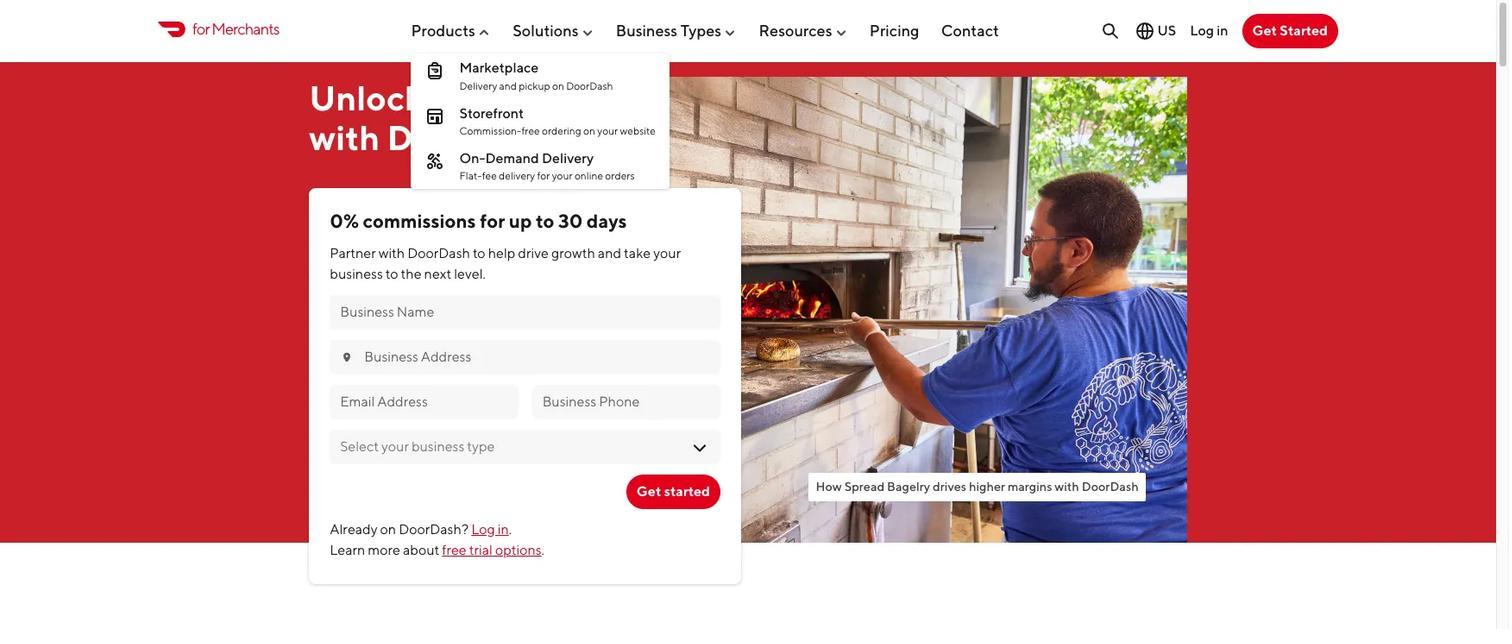 Task type: locate. For each thing, give the bounding box(es) containing it.
in right us
[[1217, 22, 1228, 39]]

contact link
[[941, 14, 999, 46]]

drives
[[933, 479, 967, 494]]

for right delivery
[[537, 169, 550, 182]]

1 vertical spatial log in link
[[471, 521, 509, 537]]

free inside already on doordash? log in . learn more about free trial options .
[[442, 542, 467, 558]]

delivery
[[499, 169, 535, 182]]

learn
[[330, 542, 365, 558]]

vehicle bike line image
[[425, 151, 446, 171]]

log in link right us
[[1190, 22, 1228, 39]]

doordash?
[[399, 521, 469, 537]]

0 vertical spatial log
[[1190, 22, 1214, 39]]

1 horizontal spatial in
[[1217, 22, 1228, 39]]

your left online
[[552, 169, 573, 182]]

on
[[552, 79, 564, 92], [583, 124, 595, 137], [380, 521, 396, 537]]

delivery
[[460, 79, 497, 92], [542, 150, 594, 166]]

orders
[[605, 169, 635, 182]]

business types
[[616, 21, 722, 39]]

2 horizontal spatial for
[[537, 169, 550, 182]]

your
[[597, 124, 618, 137], [552, 169, 573, 182], [653, 245, 681, 261]]

and inside marketplace delivery and pickup on doordash
[[499, 79, 517, 92]]

drive
[[518, 245, 549, 261]]

for
[[192, 20, 209, 38], [537, 169, 550, 182], [480, 210, 505, 233]]

the
[[401, 266, 422, 282]]

on inside marketplace delivery and pickup on doordash
[[552, 79, 564, 92]]

your inside partner with doordash to help drive growth and take your business to the next level.
[[653, 245, 681, 261]]

. right trial
[[542, 542, 545, 558]]

0 vertical spatial to
[[536, 210, 554, 233]]

types
[[681, 21, 722, 39]]

and
[[499, 79, 517, 92], [598, 245, 621, 261]]

demand
[[485, 150, 539, 166]]

about
[[403, 542, 440, 558]]

1 horizontal spatial get
[[1253, 22, 1277, 39]]

1 vertical spatial in
[[498, 521, 509, 537]]

how spread bagelry drives higher margins with doordash
[[816, 479, 1139, 494]]

free inside storefront commission-free ordering on your website
[[522, 124, 540, 137]]

for merchants
[[192, 20, 279, 38]]

1 horizontal spatial log in link
[[1190, 22, 1228, 39]]

0 vertical spatial on
[[552, 79, 564, 92]]

doordash right margins
[[1082, 479, 1139, 494]]

0 vertical spatial and
[[499, 79, 517, 92]]

get for get started
[[1253, 22, 1277, 39]]

growth
[[551, 245, 595, 261]]

delivery up online
[[542, 150, 594, 166]]

margins
[[1008, 479, 1052, 494]]

doordash up flat-
[[387, 117, 548, 158]]

1 horizontal spatial log
[[1190, 22, 1214, 39]]

.
[[509, 521, 512, 537], [542, 542, 545, 558]]

get started button
[[626, 474, 721, 509]]

and down marketplace
[[499, 79, 517, 92]]

1 horizontal spatial on
[[552, 79, 564, 92]]

free left trial
[[442, 542, 467, 558]]

1 vertical spatial more
[[368, 542, 400, 558]]

started
[[664, 483, 710, 499]]

0 horizontal spatial delivery
[[460, 79, 497, 92]]

2 vertical spatial with
[[1055, 479, 1079, 494]]

next
[[424, 266, 452, 282]]

more up commission-
[[431, 78, 514, 118]]

storefront
[[460, 105, 524, 121]]

to
[[536, 210, 554, 233], [473, 245, 486, 261], [386, 266, 398, 282]]

1 horizontal spatial .
[[542, 542, 545, 558]]

log in link up "free trial options" link at the left of page
[[471, 521, 509, 537]]

log in link
[[1190, 22, 1228, 39], [471, 521, 509, 537]]

1 horizontal spatial for
[[480, 210, 505, 233]]

log up trial
[[471, 521, 495, 537]]

0 vertical spatial for
[[192, 20, 209, 38]]

for left the merchants
[[192, 20, 209, 38]]

0 vertical spatial with
[[309, 117, 380, 158]]

website
[[620, 124, 656, 137]]

1 vertical spatial free
[[442, 542, 467, 558]]

on right pickup
[[552, 79, 564, 92]]

pickup
[[519, 79, 550, 92]]

get left 'started'
[[1253, 22, 1277, 39]]

2 vertical spatial to
[[386, 266, 398, 282]]

2 horizontal spatial to
[[536, 210, 554, 233]]

2 horizontal spatial your
[[653, 245, 681, 261]]

resources
[[759, 21, 832, 39]]

1 horizontal spatial your
[[597, 124, 618, 137]]

more right learn
[[368, 542, 400, 558]]

how
[[816, 479, 842, 494]]

log
[[1190, 22, 1214, 39], [471, 521, 495, 537]]

bagelry
[[887, 479, 930, 494]]

get left started
[[637, 483, 661, 499]]

1 horizontal spatial delivery
[[542, 150, 594, 166]]

1 vertical spatial your
[[552, 169, 573, 182]]

doordash inside unlock more profits with doordash
[[387, 117, 548, 158]]

unlock
[[309, 78, 423, 118]]

take
[[624, 245, 651, 261]]

with right margins
[[1055, 479, 1079, 494]]

2 horizontal spatial on
[[583, 124, 595, 137]]

doordash up next
[[408, 245, 470, 261]]

to left the
[[386, 266, 398, 282]]

1 vertical spatial log
[[471, 521, 495, 537]]

0 vertical spatial delivery
[[460, 79, 497, 92]]

Business Address text field
[[364, 348, 710, 367]]

doordash inside marketplace delivery and pickup on doordash
[[566, 79, 613, 92]]

pricing
[[870, 21, 920, 39]]

to left help
[[473, 245, 486, 261]]

with inside unlock more profits with doordash
[[309, 117, 380, 158]]

with up 0%
[[309, 117, 380, 158]]

1 horizontal spatial more
[[431, 78, 514, 118]]

spread
[[845, 479, 885, 494]]

log in
[[1190, 22, 1228, 39]]

2 vertical spatial on
[[380, 521, 396, 537]]

online
[[575, 169, 603, 182]]

0 vertical spatial more
[[431, 78, 514, 118]]

doordash inside partner with doordash to help drive growth and take your business to the next level.
[[408, 245, 470, 261]]

0 horizontal spatial more
[[368, 542, 400, 558]]

. up options
[[509, 521, 512, 537]]

with
[[309, 117, 380, 158], [379, 245, 405, 261], [1055, 479, 1079, 494]]

and left take
[[598, 245, 621, 261]]

merchants
[[212, 20, 279, 38]]

1 vertical spatial get
[[637, 483, 661, 499]]

more inside unlock more profits with doordash
[[431, 78, 514, 118]]

in up "free trial options" link at the left of page
[[498, 521, 509, 537]]

1 vertical spatial with
[[379, 245, 405, 261]]

already
[[330, 521, 378, 537]]

how spread bagelry drives higher margins with doordash link
[[809, 473, 1146, 501]]

in
[[1217, 22, 1228, 39], [498, 521, 509, 537]]

0 horizontal spatial your
[[552, 169, 573, 182]]

on right already
[[380, 521, 396, 537]]

ordering
[[542, 124, 581, 137]]

0 vertical spatial log in link
[[1190, 22, 1228, 39]]

commissions
[[363, 210, 476, 233]]

1 horizontal spatial to
[[473, 245, 486, 261]]

delivery inside marketplace delivery and pickup on doordash
[[460, 79, 497, 92]]

doordash
[[566, 79, 613, 92], [387, 117, 548, 158], [408, 245, 470, 261], [1082, 479, 1139, 494]]

0 vertical spatial .
[[509, 521, 512, 537]]

2 vertical spatial your
[[653, 245, 681, 261]]

1 vertical spatial on
[[583, 124, 595, 137]]

0 horizontal spatial to
[[386, 266, 398, 282]]

for left up
[[480, 210, 505, 233]]

on inside storefront commission-free ordering on your website
[[583, 124, 595, 137]]

fee
[[482, 169, 497, 182]]

more
[[431, 78, 514, 118], [368, 542, 400, 558]]

free
[[522, 124, 540, 137], [442, 542, 467, 558]]

on-demand delivery flat-fee delivery for your online orders
[[460, 150, 635, 182]]

0 horizontal spatial and
[[499, 79, 517, 92]]

and inside partner with doordash to help drive growth and take your business to the next level.
[[598, 245, 621, 261]]

resources link
[[759, 14, 848, 46]]

delivery down marketplace
[[460, 79, 497, 92]]

1 horizontal spatial free
[[522, 124, 540, 137]]

0 horizontal spatial log
[[471, 521, 495, 537]]

to right up
[[536, 210, 554, 233]]

get
[[1253, 22, 1277, 39], [637, 483, 661, 499]]

0 vertical spatial your
[[597, 124, 618, 137]]

0 horizontal spatial in
[[498, 521, 509, 537]]

0 horizontal spatial on
[[380, 521, 396, 537]]

on right ordering
[[583, 124, 595, 137]]

help
[[488, 245, 515, 261]]

1 vertical spatial delivery
[[542, 150, 594, 166]]

log inside already on doordash? log in . learn more about free trial options .
[[471, 521, 495, 537]]

your left website at left top
[[597, 124, 618, 137]]

doordash up storefront commission-free ordering on your website
[[566, 79, 613, 92]]

profits
[[521, 78, 627, 118]]

1 vertical spatial for
[[537, 169, 550, 182]]

with up the
[[379, 245, 405, 261]]

1 vertical spatial and
[[598, 245, 621, 261]]

free left ordering
[[522, 124, 540, 137]]

0 horizontal spatial get
[[637, 483, 661, 499]]

1 horizontal spatial and
[[598, 245, 621, 261]]

1 vertical spatial to
[[473, 245, 486, 261]]

level.
[[454, 266, 486, 282]]

0 horizontal spatial free
[[442, 542, 467, 558]]

business
[[616, 21, 678, 39]]

1 vertical spatial .
[[542, 542, 545, 558]]

0 vertical spatial free
[[522, 124, 540, 137]]

0 vertical spatial get
[[1253, 22, 1277, 39]]

log right us
[[1190, 22, 1214, 39]]

your right take
[[653, 245, 681, 261]]



Task type: vqa. For each thing, say whether or not it's contained in the screenshot.
the use inside ADD AN EXTRA SOURCE OF INCOME BY UTILIZING BRAND LICENSING TO SELL A BRAND'S MENU, RIGHT FROM YOUR KITCHEN AND WITH YOUR OWN TEAM. WE'LL GUIDE YOU THROUGH LICENSING A RECOGNIZED BRAND FROM AN ESTABLISHED PHYSICAL MERCHANT. THEN YOU'LL USE YOUR OWN SPACE, STAFF, AND EQUIPMENT TO PREPARE THAT BRAND'S SIGNATURE DISHES. IN THIS ARTICLE, WE'LL WALK YOU THROUGH THE PROCESS OF SELECTING THE RIGHT BRAND AND HOW DOORDASH ASSISTS IN PROMOTING YOUR NEW STORE. WE WANT YOU TO ENJOY THE PERKS OF ADDED PROFITABILITY WITHOUT THE HASSLE.
no



Task type: describe. For each thing, give the bounding box(es) containing it.
Business Phone text field
[[543, 392, 710, 411]]

your inside the on-demand delivery flat-fee delivery for your online orders
[[552, 169, 573, 182]]

free trial options link
[[442, 542, 542, 558]]

30
[[558, 210, 583, 233]]

Email Address email field
[[340, 392, 508, 411]]

get for get started
[[637, 483, 661, 499]]

unlock more profits with doordash
[[309, 78, 627, 158]]

spread bagelry image
[[666, 76, 1187, 542]]

0%
[[330, 210, 359, 233]]

doordash inside how spread bagelry drives higher margins with doordash link
[[1082, 479, 1139, 494]]

0 horizontal spatial .
[[509, 521, 512, 537]]

products link
[[411, 14, 491, 46]]

started
[[1280, 22, 1328, 39]]

your inside storefront commission-free ordering on your website
[[597, 124, 618, 137]]

on inside already on doordash? log in . learn more about free trial options .
[[380, 521, 396, 537]]

higher
[[969, 479, 1005, 494]]

contact
[[941, 21, 999, 39]]

commission-
[[460, 124, 522, 137]]

get started
[[637, 483, 710, 499]]

get started button
[[1242, 14, 1338, 48]]

days
[[587, 210, 627, 233]]

in inside already on doordash? log in . learn more about free trial options .
[[498, 521, 509, 537]]

merchant line image
[[425, 106, 446, 126]]

partner with doordash to help drive growth and take your business to the next level.
[[330, 245, 681, 282]]

marketplace delivery and pickup on doordash
[[460, 60, 613, 92]]

partner
[[330, 245, 376, 261]]

us
[[1158, 22, 1176, 39]]

business
[[330, 266, 383, 282]]

on for marketplace
[[552, 79, 564, 92]]

0 horizontal spatial log in link
[[471, 521, 509, 537]]

solutions
[[513, 21, 579, 39]]

storefront commission-free ordering on your website
[[460, 105, 656, 137]]

options
[[495, 542, 542, 558]]

for merchants link
[[158, 18, 279, 41]]

up
[[509, 210, 532, 233]]

location pin image
[[340, 350, 354, 364]]

delivery inside the on-demand delivery flat-fee delivery for your online orders
[[542, 150, 594, 166]]

already on doordash? log in . learn more about free trial options .
[[330, 521, 545, 558]]

flat-
[[460, 169, 482, 182]]

more inside already on doordash? log in . learn more about free trial options .
[[368, 542, 400, 558]]

get started
[[1253, 22, 1328, 39]]

on for storefront
[[583, 124, 595, 137]]

on-
[[460, 150, 485, 166]]

globe line image
[[1135, 21, 1156, 41]]

products
[[411, 21, 475, 39]]

Business Name text field
[[340, 303, 710, 322]]

2 vertical spatial for
[[480, 210, 505, 233]]

solutions link
[[513, 14, 594, 46]]

0 horizontal spatial for
[[192, 20, 209, 38]]

0% commissions for up to 30 days
[[330, 210, 627, 233]]

business types link
[[616, 14, 737, 46]]

marketplace
[[460, 60, 539, 76]]

pricing link
[[870, 14, 920, 46]]

for inside the on-demand delivery flat-fee delivery for your online orders
[[537, 169, 550, 182]]

0 vertical spatial in
[[1217, 22, 1228, 39]]

with inside partner with doordash to help drive growth and take your business to the next level.
[[379, 245, 405, 261]]

trial
[[469, 542, 493, 558]]

order hotbag line image
[[425, 61, 446, 81]]



